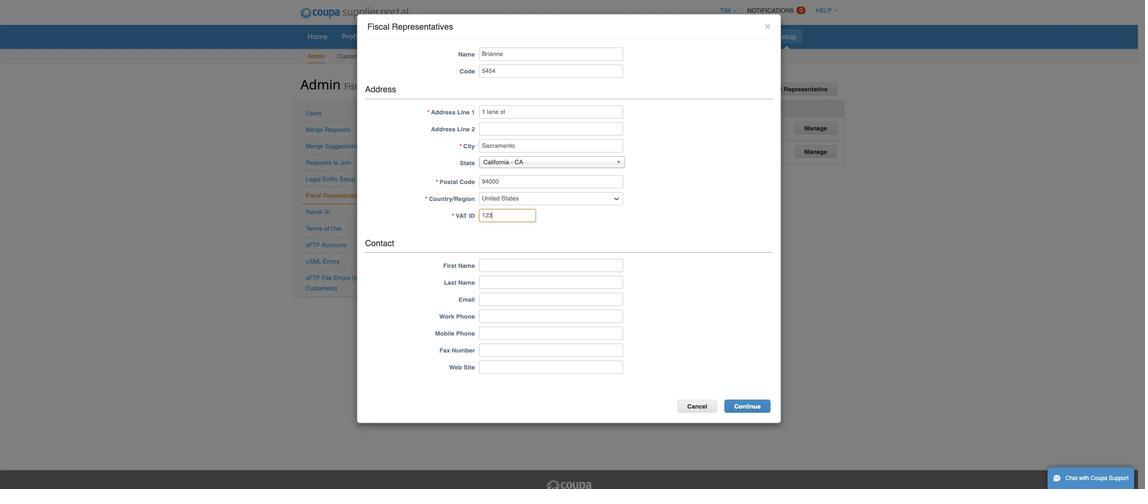 Task type: describe. For each thing, give the bounding box(es) containing it.
mobile
[[435, 331, 455, 338]]

1 code from the top
[[460, 68, 475, 75]]

merge requests link
[[306, 126, 351, 133]]

file
[[322, 275, 332, 282]]

email
[[459, 297, 475, 304]]

asn link
[[489, 29, 515, 43]]

add
[[752, 86, 763, 93]]

remit-to
[[306, 209, 330, 216]]

customer
[[337, 53, 364, 60]]

merge suggestions link
[[306, 143, 359, 150]]

business performance
[[606, 32, 680, 41]]

add-
[[737, 32, 752, 41]]

admin for admin
[[308, 53, 325, 60]]

phone for work phone
[[456, 314, 475, 321]]

ons
[[752, 32, 764, 41]]

fiscal down legal
[[306, 192, 322, 199]]

2
[[472, 126, 475, 133]]

mobile phone
[[435, 331, 475, 338]]

entity
[[323, 176, 338, 183]]

cxml
[[306, 258, 321, 265]]

profile link
[[336, 29, 369, 43]]

2 manage link from the top
[[795, 145, 838, 158]]

chat
[[1066, 476, 1078, 482]]

address line 2
[[431, 126, 475, 133]]

coupa
[[1092, 476, 1108, 482]]

2 vertical spatial setup
[[340, 176, 356, 183]]

fiscal inside admin fiscal representatives
[[344, 81, 366, 92]]

terms
[[306, 225, 323, 232]]

1 line from the top
[[458, 109, 470, 116]]

fiscal representatives link
[[306, 192, 368, 199]]

cancel
[[688, 404, 708, 411]]

×
[[765, 20, 771, 32]]

california - ca
[[484, 159, 524, 166]]

state
[[460, 160, 475, 167]]

postal
[[440, 178, 458, 186]]

2 line from the top
[[458, 126, 470, 133]]

admin fiscal representatives
[[301, 75, 432, 93]]

terms of use link
[[306, 225, 342, 232]]

remit-to link
[[306, 209, 330, 216]]

admin link
[[307, 51, 326, 63]]

united states for 2nd manage link from the bottom
[[455, 122, 492, 129]]

Code text field
[[479, 64, 624, 78]]

Address Line 2 text field
[[479, 122, 624, 136]]

* for * city
[[460, 143, 462, 150]]

sourcing
[[694, 32, 722, 41]]

ca
[[515, 159, 524, 166]]

add fiscal representative
[[752, 86, 828, 93]]

city
[[464, 143, 475, 150]]

0 vertical spatial errors
[[323, 258, 340, 265]]

address for address
[[365, 84, 396, 94]]

0 vertical spatial representatives
[[392, 22, 453, 32]]

work
[[440, 314, 455, 321]]

0 vertical spatial country/region
[[455, 105, 501, 112]]

invoices
[[523, 32, 549, 41]]

legal entity setup
[[306, 176, 356, 183]]

1 tax from the left
[[549, 105, 559, 112]]

Fax Number text field
[[479, 344, 624, 357]]

1
[[472, 109, 475, 116]]

associated
[[599, 105, 632, 112]]

home
[[308, 32, 328, 41]]

add-ons
[[737, 32, 764, 41]]

add fiscal representative link
[[742, 82, 838, 96]]

last
[[444, 280, 457, 287]]

legal
[[306, 176, 321, 183]]

work phone
[[440, 314, 475, 321]]

manage for 2nd manage link from the bottom
[[805, 125, 828, 132]]

1 vertical spatial fiscal representatives
[[306, 192, 368, 199]]

representative
[[784, 86, 828, 93]]

tax id
[[549, 105, 567, 112]]

* for * postal code
[[436, 178, 438, 186]]

name for last name
[[459, 280, 475, 287]]

manage for first manage link from the bottom
[[805, 148, 828, 155]]

registrations
[[645, 105, 685, 112]]

site
[[464, 365, 475, 372]]

customers)
[[306, 285, 338, 292]]

fiscal right profile
[[368, 22, 390, 32]]

legal entity setup link
[[306, 176, 356, 183]]

Last Name text field
[[479, 276, 624, 290]]

requests to join
[[306, 159, 352, 166]]

continue
[[735, 404, 761, 411]]

2 vertical spatial representatives
[[324, 192, 368, 199]]

2 tax from the left
[[634, 105, 644, 112]]

support
[[1110, 476, 1130, 482]]

admin for admin fiscal representatives
[[301, 75, 341, 93]]

catalogs
[[563, 32, 592, 41]]

* for * vat id
[[452, 212, 455, 219]]

cancel button
[[678, 400, 718, 414]]

* vat id
[[452, 212, 475, 219]]

merge requests
[[306, 126, 351, 133]]

users
[[306, 110, 322, 117]]

contact
[[365, 238, 395, 248]]

* country/region
[[425, 195, 475, 202]]

0 horizontal spatial id
[[469, 212, 475, 219]]

1 vertical spatial requests
[[306, 159, 332, 166]]

states for 2nd manage link from the bottom
[[475, 122, 492, 129]]

Mobile Phone text field
[[479, 327, 624, 341]]

catalogs link
[[557, 29, 598, 43]]

customer setup
[[337, 53, 382, 60]]

* postal code
[[436, 178, 475, 186]]

sftp file errors (to customers) link
[[306, 275, 359, 292]]

customer setup link
[[337, 51, 382, 63]]

to
[[324, 209, 330, 216]]

1 horizontal spatial coupa supplier portal image
[[546, 480, 593, 490]]

web site
[[449, 365, 475, 372]]



Task type: vqa. For each thing, say whether or not it's contained in the screenshot.
the middle the Representatives
yes



Task type: locate. For each thing, give the bounding box(es) containing it.
manage
[[805, 125, 828, 132], [805, 148, 828, 155]]

address down customer setup link
[[365, 84, 396, 94]]

california
[[484, 159, 510, 166]]

sftp accounts link
[[306, 242, 347, 249]]

service/time sheets link
[[408, 29, 487, 43]]

*
[[427, 109, 430, 116], [460, 143, 462, 150], [436, 178, 438, 186], [425, 195, 428, 202], [452, 212, 455, 219]]

remit-
[[306, 209, 324, 216]]

suggestions
[[325, 143, 359, 150]]

1 vertical spatial manage
[[805, 148, 828, 155]]

1 vertical spatial states
[[475, 145, 492, 153]]

setup
[[778, 32, 797, 41], [366, 53, 382, 60], [340, 176, 356, 183]]

country/region down postal
[[429, 195, 475, 202]]

1 vertical spatial name
[[459, 263, 475, 270]]

(to
[[352, 275, 359, 282]]

2 united states from the top
[[455, 145, 492, 153]]

id
[[561, 105, 567, 112], [469, 212, 475, 219]]

home link
[[302, 29, 334, 43]]

Work Phone text field
[[479, 310, 624, 324]]

1 vertical spatial united
[[455, 145, 473, 153]]

1 vertical spatial line
[[458, 126, 470, 133]]

0 horizontal spatial coupa supplier portal image
[[294, 1, 415, 25]]

0 vertical spatial merge
[[306, 126, 323, 133]]

2 phone from the top
[[456, 331, 475, 338]]

name right last
[[459, 280, 475, 287]]

sftp inside sftp file errors (to customers)
[[306, 275, 321, 282]]

states down 1
[[475, 122, 492, 129]]

last name
[[444, 280, 475, 287]]

setup down join
[[340, 176, 356, 183]]

1 vertical spatial coupa supplier portal image
[[546, 480, 593, 490]]

* for * address line 1
[[427, 109, 430, 116]]

id right vat
[[469, 212, 475, 219]]

united
[[455, 122, 473, 129], [455, 145, 473, 153]]

states up california in the left of the page
[[475, 145, 492, 153]]

add-ons link
[[730, 29, 770, 43]]

0 vertical spatial id
[[561, 105, 567, 112]]

sftp up "cxml"
[[306, 242, 321, 249]]

0 vertical spatial code
[[460, 68, 475, 75]]

accounts
[[322, 242, 347, 249]]

profile
[[342, 32, 363, 41]]

1 vertical spatial manage link
[[795, 145, 838, 158]]

sourcing link
[[688, 29, 729, 43]]

0 vertical spatial manage
[[805, 125, 828, 132]]

sftp for sftp file errors (to customers)
[[306, 275, 321, 282]]

1 vertical spatial admin
[[301, 75, 341, 93]]

admin down the home link
[[308, 53, 325, 60]]

2 horizontal spatial setup
[[778, 32, 797, 41]]

fax number
[[440, 348, 475, 355]]

chat with coupa support
[[1066, 476, 1130, 482]]

1 horizontal spatial tax
[[634, 105, 644, 112]]

phone
[[456, 314, 475, 321], [456, 331, 475, 338]]

1 vertical spatial sftp
[[306, 275, 321, 282]]

1 horizontal spatial id
[[561, 105, 567, 112]]

2 vertical spatial address
[[431, 126, 456, 133]]

0 vertical spatial states
[[475, 122, 492, 129]]

california - ca link
[[479, 156, 626, 168]]

2 vertical spatial name
[[459, 280, 475, 287]]

vat
[[456, 212, 467, 219]]

continue button
[[725, 400, 771, 414]]

merge down users
[[306, 126, 323, 133]]

invoices link
[[517, 29, 555, 43]]

united for first manage link from the bottom
[[455, 145, 473, 153]]

sheets
[[459, 32, 481, 41]]

chat with coupa support button
[[1048, 468, 1135, 490]]

phone down email
[[456, 314, 475, 321]]

tax
[[549, 105, 559, 112], [634, 105, 644, 112]]

2 united from the top
[[455, 145, 473, 153]]

0 vertical spatial address
[[365, 84, 396, 94]]

line left 2
[[458, 126, 470, 133]]

setup right × button
[[778, 32, 797, 41]]

tax right associated
[[634, 105, 644, 112]]

0 vertical spatial manage link
[[795, 121, 838, 135]]

united states up state
[[455, 145, 492, 153]]

0 vertical spatial line
[[458, 109, 470, 116]]

3 name from the top
[[459, 280, 475, 287]]

0 vertical spatial coupa supplier portal image
[[294, 1, 415, 25]]

manage link
[[795, 121, 838, 135], [795, 145, 838, 158]]

1 vertical spatial country/region
[[429, 195, 475, 202]]

* city
[[460, 143, 475, 150]]

merge suggestions
[[306, 143, 359, 150]]

web
[[449, 365, 462, 372]]

1 vertical spatial phone
[[456, 331, 475, 338]]

errors down accounts
[[323, 258, 340, 265]]

setup link
[[772, 29, 803, 43]]

number
[[452, 348, 475, 355]]

merge for merge suggestions
[[306, 143, 323, 150]]

code down sheets
[[460, 68, 475, 75]]

cxml errors
[[306, 258, 340, 265]]

admin down admin link
[[301, 75, 341, 93]]

0 vertical spatial fiscal representatives
[[368, 22, 453, 32]]

united states for first manage link from the bottom
[[455, 145, 492, 153]]

code right postal
[[460, 178, 475, 186]]

united down 1
[[455, 122, 473, 129]]

country/region
[[455, 105, 501, 112], [429, 195, 475, 202]]

1 merge from the top
[[306, 126, 323, 133]]

merge
[[306, 126, 323, 133], [306, 143, 323, 150]]

requests left to
[[306, 159, 332, 166]]

setup right customer
[[366, 53, 382, 60]]

id up 23432 at top
[[561, 105, 567, 112]]

1 states from the top
[[475, 122, 492, 129]]

terms of use
[[306, 225, 342, 232]]

2 sftp from the top
[[306, 275, 321, 282]]

orders link
[[371, 29, 407, 43]]

2 name from the top
[[459, 263, 475, 270]]

1 name from the top
[[459, 51, 475, 58]]

name
[[459, 51, 475, 58], [459, 263, 475, 270], [459, 280, 475, 287]]

united up state
[[455, 145, 473, 153]]

Name text field
[[479, 48, 624, 61]]

2 states from the top
[[475, 145, 492, 153]]

* address line 1
[[427, 109, 475, 116]]

name right first
[[459, 263, 475, 270]]

sftp accounts
[[306, 242, 347, 249]]

0 vertical spatial requests
[[325, 126, 351, 133]]

None text field
[[479, 105, 624, 119]]

Web Site text field
[[479, 361, 624, 374]]

address
[[365, 84, 396, 94], [431, 109, 456, 116], [431, 126, 456, 133]]

united for 2nd manage link from the bottom
[[455, 122, 473, 129]]

line
[[458, 109, 470, 116], [458, 126, 470, 133]]

admin
[[308, 53, 325, 60], [301, 75, 341, 93]]

fiscal right add
[[765, 86, 783, 93]]

merge down merge requests
[[306, 143, 323, 150]]

0 horizontal spatial setup
[[340, 176, 356, 183]]

with
[[1080, 476, 1090, 482]]

1 manage link from the top
[[795, 121, 838, 135]]

tax up 23432 at top
[[549, 105, 559, 112]]

name down sheets
[[459, 51, 475, 58]]

united states down 1
[[455, 122, 492, 129]]

line left 1
[[458, 109, 470, 116]]

2 code from the top
[[460, 178, 475, 186]]

1 sftp from the top
[[306, 242, 321, 249]]

requests to join link
[[306, 159, 352, 166]]

errors inside sftp file errors (to customers)
[[334, 275, 350, 282]]

0 vertical spatial united
[[455, 122, 473, 129]]

phone for mobile phone
[[456, 331, 475, 338]]

country/region up 2
[[455, 105, 501, 112]]

1 phone from the top
[[456, 314, 475, 321]]

1 vertical spatial id
[[469, 212, 475, 219]]

1 vertical spatial address
[[431, 109, 456, 116]]

1 vertical spatial setup
[[366, 53, 382, 60]]

2 manage from the top
[[805, 148, 828, 155]]

1 horizontal spatial setup
[[366, 53, 382, 60]]

1 vertical spatial errors
[[334, 275, 350, 282]]

1 vertical spatial representatives
[[368, 81, 432, 92]]

sftp for sftp accounts
[[306, 242, 321, 249]]

merge for merge requests
[[306, 126, 323, 133]]

2 merge from the top
[[306, 143, 323, 150]]

use
[[331, 225, 342, 232]]

1 vertical spatial united states
[[455, 145, 492, 153]]

1 vertical spatial merge
[[306, 143, 323, 150]]

service/time sheets
[[415, 32, 481, 41]]

requests
[[325, 126, 351, 133], [306, 159, 332, 166]]

fiscal down customer setup link
[[344, 81, 366, 92]]

performance
[[637, 32, 680, 41]]

requests up suggestions
[[325, 126, 351, 133]]

errors left (to
[[334, 275, 350, 282]]

* for * country/region
[[425, 195, 428, 202]]

0 vertical spatial sftp
[[306, 242, 321, 249]]

address for address line 2
[[431, 126, 456, 133]]

users link
[[306, 110, 322, 117]]

representatives inside admin fiscal representatives
[[368, 81, 432, 92]]

1 united states from the top
[[455, 122, 492, 129]]

address up address line 2
[[431, 109, 456, 116]]

coupa supplier portal image
[[294, 1, 415, 25], [546, 480, 593, 490]]

sftp file errors (to customers)
[[306, 275, 359, 292]]

0 vertical spatial admin
[[308, 53, 325, 60]]

0 vertical spatial setup
[[778, 32, 797, 41]]

× button
[[765, 20, 771, 32]]

sftp up customers) at the left bottom
[[306, 275, 321, 282]]

0 vertical spatial name
[[459, 51, 475, 58]]

Email text field
[[479, 293, 624, 307]]

1 vertical spatial code
[[460, 178, 475, 186]]

business
[[606, 32, 635, 41]]

0 vertical spatial united states
[[455, 122, 492, 129]]

associated tax registrations
[[599, 105, 685, 112]]

0 vertical spatial phone
[[456, 314, 475, 321]]

to
[[334, 159, 339, 166]]

1 manage from the top
[[805, 125, 828, 132]]

name for first name
[[459, 263, 475, 270]]

states for first manage link from the bottom
[[475, 145, 492, 153]]

First Name text field
[[479, 259, 624, 273]]

None text field
[[479, 139, 624, 153], [479, 175, 624, 188], [479, 209, 536, 222], [479, 139, 624, 153], [479, 175, 624, 188], [479, 209, 536, 222]]

phone up number
[[456, 331, 475, 338]]

23432
[[549, 122, 566, 129]]

join
[[340, 159, 352, 166]]

address down * address line 1 on the left of the page
[[431, 126, 456, 133]]

cxml errors link
[[306, 258, 340, 265]]

service/time
[[415, 32, 457, 41]]

first
[[444, 263, 457, 270]]

0 horizontal spatial tax
[[549, 105, 559, 112]]

1 united from the top
[[455, 122, 473, 129]]



